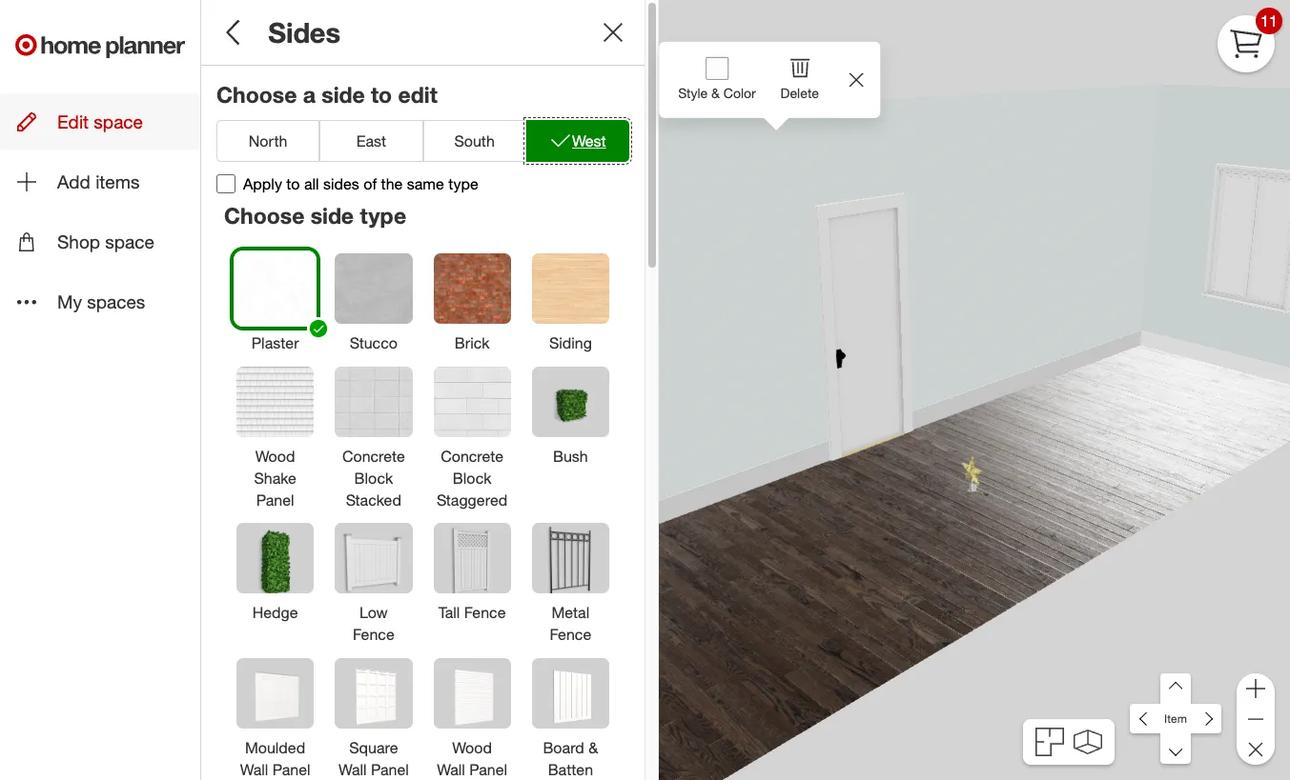 Task type: locate. For each thing, give the bounding box(es) containing it.
wood shake panel
[[254, 447, 296, 510]]

wood
[[255, 447, 295, 466], [452, 739, 492, 758]]

panel inside wood wall panel
[[469, 761, 507, 780]]

wood up shake
[[255, 447, 295, 466]]

bush
[[553, 447, 588, 466]]

choose up the north button
[[216, 81, 297, 108]]

wood for wall
[[452, 739, 492, 758]]

north
[[249, 131, 288, 150]]

1 horizontal spatial wood
[[452, 739, 492, 758]]

spaces
[[87, 291, 145, 313]]

panel down square
[[371, 761, 409, 780]]

concrete up stacked
[[342, 447, 405, 466]]

panel down moulded
[[272, 761, 310, 780]]

wall inside wood wall panel
[[437, 761, 465, 780]]

1 block from the left
[[354, 469, 393, 488]]

wood inside wood shake panel
[[255, 447, 295, 466]]

wall
[[240, 761, 268, 780], [338, 761, 367, 780], [437, 761, 465, 780]]

side
[[322, 81, 365, 108], [311, 202, 354, 229]]

choose down apply
[[224, 202, 305, 229]]

3 wall from the left
[[437, 761, 465, 780]]

1 horizontal spatial block
[[453, 469, 492, 488]]

choose for choose side type
[[224, 202, 305, 229]]

space right shop
[[105, 231, 154, 253]]

wood left the board
[[452, 739, 492, 758]]

type down the
[[360, 202, 406, 229]]

style & color
[[678, 85, 756, 101]]

a
[[303, 81, 316, 108]]

1 vertical spatial &
[[589, 739, 598, 758]]

11 button
[[1218, 8, 1283, 72]]

home planner landing page image
[[15, 15, 185, 76]]

choose a side to edit
[[216, 81, 437, 108]]

low fence
[[353, 604, 395, 645]]

wall for wood
[[437, 761, 465, 780]]

1 vertical spatial choose
[[224, 202, 305, 229]]

type
[[448, 174, 479, 193], [360, 202, 406, 229]]

hedge
[[252, 604, 298, 623]]

wall down square
[[338, 761, 367, 780]]

0 horizontal spatial wood
[[255, 447, 295, 466]]

choose side type
[[224, 202, 406, 229]]

panel
[[256, 491, 294, 510], [272, 761, 310, 780], [371, 761, 409, 780], [469, 761, 507, 780]]

fence down low
[[353, 626, 395, 645]]

wood inside wood wall panel
[[452, 739, 492, 758]]

siding
[[549, 334, 592, 353]]

add items
[[57, 171, 140, 193]]

2 block from the left
[[453, 469, 492, 488]]

to left edit
[[371, 81, 392, 108]]

1 wall from the left
[[240, 761, 268, 780]]

1 horizontal spatial wall
[[338, 761, 367, 780]]

style
[[678, 85, 708, 101]]

panel down shake
[[256, 491, 294, 510]]

panel for wood wall panel
[[469, 761, 507, 780]]

apply
[[243, 174, 282, 193]]

2 horizontal spatial wall
[[437, 761, 465, 780]]

0 horizontal spatial &
[[589, 739, 598, 758]]

west
[[572, 131, 606, 150]]

add items button
[[0, 154, 200, 210]]

wood for shake
[[255, 447, 295, 466]]

fence
[[464, 604, 506, 623], [353, 626, 395, 645], [550, 626, 591, 645]]

tall
[[438, 604, 460, 623]]

11
[[1261, 11, 1278, 30]]

panel for moulded wall panel
[[272, 761, 310, 780]]

sides
[[268, 15, 341, 50]]

& for board
[[589, 739, 598, 758]]

block up stacked
[[354, 469, 393, 488]]

block inside concrete block staggered
[[453, 469, 492, 488]]

0 horizontal spatial wall
[[240, 761, 268, 780]]

east
[[356, 131, 386, 150]]

square wall panel
[[338, 739, 409, 780]]

& inside board & batte
[[589, 739, 598, 758]]

wall right square wall panel
[[437, 761, 465, 780]]

& inside the style & color button
[[711, 85, 720, 101]]

move asset west by 6" image
[[1130, 704, 1161, 735]]

1 horizontal spatial to
[[371, 81, 392, 108]]

0 vertical spatial space
[[94, 111, 143, 133]]

choose
[[216, 81, 297, 108], [224, 202, 305, 229]]

wall for square
[[338, 761, 367, 780]]

Apply to all sides of the same type checkbox
[[216, 174, 236, 194]]

0 horizontal spatial concrete
[[342, 447, 405, 466]]

move asset east by 6" image
[[1191, 704, 1221, 735]]

block for staggered
[[453, 469, 492, 488]]

1 horizontal spatial concrete
[[441, 447, 504, 466]]

0 vertical spatial to
[[371, 81, 392, 108]]

2 horizontal spatial fence
[[550, 626, 591, 645]]

edit
[[57, 111, 89, 133]]

delete
[[781, 85, 819, 101]]

0 vertical spatial &
[[711, 85, 720, 101]]

move asset north by 6" image
[[1161, 674, 1191, 705]]

2 wall from the left
[[338, 761, 367, 780]]

concrete block stacked
[[342, 447, 405, 510]]

to left all
[[286, 174, 300, 193]]

edit space button
[[0, 93, 200, 150]]

1 horizontal spatial fence
[[464, 604, 506, 623]]

& right "style"
[[711, 85, 720, 101]]

panel inside moulded wall panel
[[272, 761, 310, 780]]

side down sides
[[311, 202, 354, 229]]

wall down moulded
[[240, 761, 268, 780]]

block for stacked
[[354, 469, 393, 488]]

0 horizontal spatial fence
[[353, 626, 395, 645]]

block
[[354, 469, 393, 488], [453, 469, 492, 488]]

staggered
[[437, 491, 508, 510]]

0 vertical spatial choose
[[216, 81, 297, 108]]

& right the board
[[589, 739, 598, 758]]

1 horizontal spatial type
[[448, 174, 479, 193]]

0 horizontal spatial type
[[360, 202, 406, 229]]

edit space
[[57, 111, 143, 133]]

north button
[[216, 120, 320, 162]]

space right edit
[[94, 111, 143, 133]]

1 vertical spatial wood
[[452, 739, 492, 758]]

1 vertical spatial space
[[105, 231, 154, 253]]

fence down metal
[[550, 626, 591, 645]]

panel inside square wall panel
[[371, 761, 409, 780]]

0 vertical spatial side
[[322, 81, 365, 108]]

concrete inside concrete block staggered
[[441, 447, 504, 466]]

2 concrete from the left
[[441, 447, 504, 466]]

0 horizontal spatial block
[[354, 469, 393, 488]]

concrete
[[342, 447, 405, 466], [441, 447, 504, 466]]

panel left board & batte
[[469, 761, 507, 780]]

south
[[454, 131, 495, 150]]

all
[[304, 174, 319, 193]]

wall inside moulded wall panel
[[240, 761, 268, 780]]

to
[[371, 81, 392, 108], [286, 174, 300, 193]]

0 vertical spatial wood
[[255, 447, 295, 466]]

east button
[[320, 120, 423, 162]]

add
[[57, 171, 90, 193]]

stucco
[[350, 334, 398, 353]]

& for style
[[711, 85, 720, 101]]

0 horizontal spatial to
[[286, 174, 300, 193]]

type right "same"
[[448, 174, 479, 193]]

1 vertical spatial side
[[311, 202, 354, 229]]

panel for wood shake panel
[[256, 491, 294, 510]]

fence right tall
[[464, 604, 506, 623]]

concrete up staggered
[[441, 447, 504, 466]]

&
[[711, 85, 720, 101], [589, 739, 598, 758]]

1 vertical spatial type
[[360, 202, 406, 229]]

panel inside wood shake panel
[[256, 491, 294, 510]]

1 horizontal spatial &
[[711, 85, 720, 101]]

wall inside square wall panel
[[338, 761, 367, 780]]

1 concrete from the left
[[342, 447, 405, 466]]

block inside concrete block stacked
[[354, 469, 393, 488]]

move asset south by 6" image
[[1161, 735, 1191, 765]]

board
[[543, 739, 584, 758]]

space
[[94, 111, 143, 133], [105, 231, 154, 253]]

block up staggered
[[453, 469, 492, 488]]

side right a
[[322, 81, 365, 108]]



Task type: describe. For each thing, give the bounding box(es) containing it.
fence for tall fence
[[464, 604, 506, 623]]

edit
[[398, 81, 437, 108]]

shake
[[254, 469, 296, 488]]

shop
[[57, 231, 100, 253]]

choose for choose a side to edit
[[216, 81, 297, 108]]

fence for low fence
[[353, 626, 395, 645]]

0 vertical spatial type
[[448, 174, 479, 193]]

moulded
[[245, 739, 305, 758]]

items
[[95, 171, 140, 193]]

1 vertical spatial to
[[286, 174, 300, 193]]

plaster
[[252, 334, 299, 353]]

apply to all sides of the same type
[[243, 174, 479, 193]]

style & color button
[[667, 42, 767, 118]]

square
[[349, 739, 398, 758]]

panel for square wall panel
[[371, 761, 409, 780]]

my
[[57, 291, 82, 313]]

moulded wall panel
[[240, 739, 310, 780]]

wood wall panel
[[437, 739, 507, 780]]

concrete for concrete block stacked
[[342, 447, 405, 466]]

space for shop space
[[105, 231, 154, 253]]

front view button icon image
[[1073, 730, 1102, 756]]

the
[[381, 174, 403, 193]]

brick
[[455, 334, 490, 353]]

color
[[724, 85, 756, 101]]

west button
[[526, 120, 629, 162]]

fence for metal fence
[[550, 626, 591, 645]]

same
[[407, 174, 444, 193]]

top view button icon image
[[1036, 729, 1065, 757]]

my spaces button
[[0, 274, 200, 330]]

sides
[[323, 174, 359, 193]]

stacked
[[346, 491, 402, 510]]

concrete for concrete block staggered
[[441, 447, 504, 466]]

delete button
[[767, 42, 832, 114]]

shop space button
[[0, 214, 200, 270]]

item
[[1164, 712, 1187, 727]]

low
[[360, 604, 388, 623]]

my spaces
[[57, 291, 145, 313]]

concrete block staggered
[[437, 447, 508, 510]]

metal
[[552, 604, 590, 623]]

space for edit space
[[94, 111, 143, 133]]

board & batte
[[535, 739, 606, 781]]

tall fence
[[438, 604, 506, 623]]

of
[[364, 174, 377, 193]]

metal fence
[[550, 604, 591, 645]]

shop space
[[57, 231, 154, 253]]

wall for moulded
[[240, 761, 268, 780]]

south button
[[423, 120, 526, 162]]



Task type: vqa. For each thing, say whether or not it's contained in the screenshot.
Low Fence's Fence
yes



